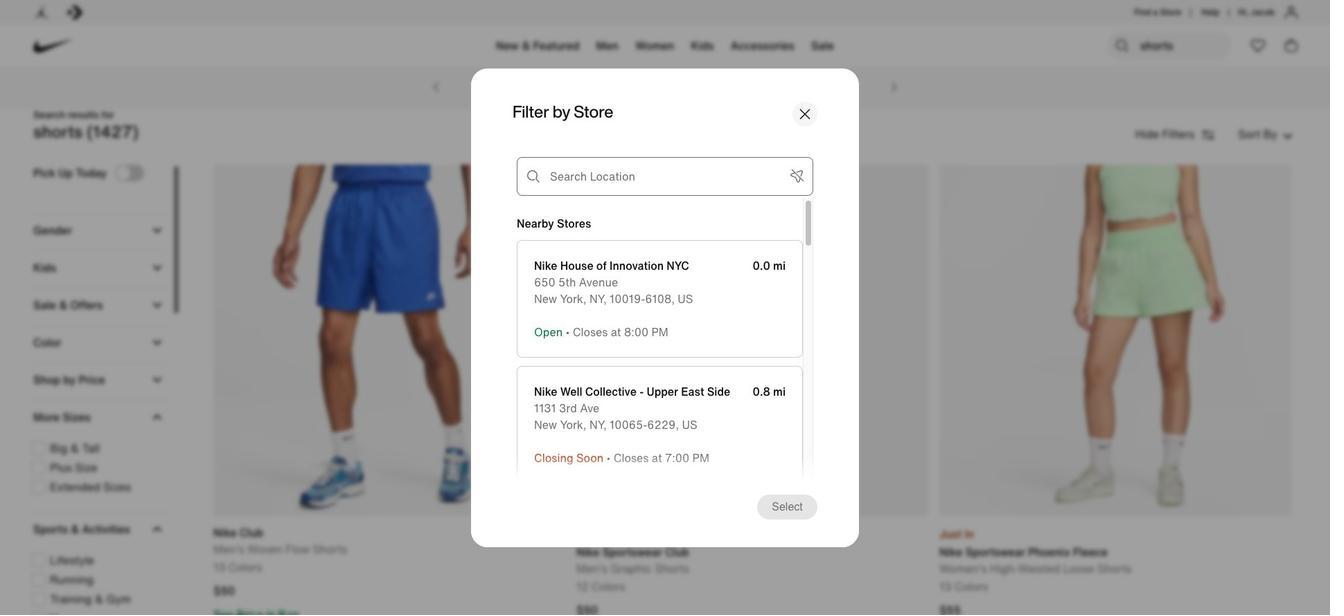 Task type: locate. For each thing, give the bounding box(es) containing it.
Filter for Lifestyle checkbox
[[32, 553, 162, 570]]

None search field
[[542, 157, 788, 196]]

close all modals. image
[[797, 106, 813, 122]]

Filter for Running checkbox
[[32, 572, 162, 589]]

dialog
[[471, 68, 859, 616]]

more sizes group
[[30, 441, 166, 496]]

Filter for Yoga checkbox
[[32, 611, 162, 616]]

menu bar
[[236, 28, 1095, 69]]

pick up today image
[[116, 166, 130, 180]]

filter ds image
[[1200, 127, 1217, 143]]

nike club men's woven flow shorts image
[[213, 165, 565, 517]]

jordan image
[[33, 4, 50, 21]]

sports & activities group
[[30, 553, 166, 616]]

converse image
[[67, 4, 83, 21]]

menu
[[1196, 0, 1225, 25]]



Task type: vqa. For each thing, say whether or not it's contained in the screenshot.
Sports & Activities "group"
yes



Task type: describe. For each thing, give the bounding box(es) containing it.
nike sportswear club men's graphic shorts image
[[576, 165, 928, 517]]

Filter for Big & Tall button
[[32, 441, 162, 457]]

nike sportswear phoenix fleece women's high-waisted loose shorts image
[[940, 165, 1291, 517]]

Filter for Plus Size button
[[32, 460, 162, 477]]

open search modal image
[[1114, 37, 1131, 54]]

location permission denied image
[[788, 169, 805, 185]]

nike home page image
[[27, 19, 81, 73]]

Filter for Training & Gym checkbox
[[32, 592, 162, 608]]

favorites image
[[1250, 37, 1267, 54]]

filter for {text} element
[[30, 165, 166, 616]]

sort by element
[[1136, 125, 1297, 144]]

Filter for Extended Sizes button
[[32, 479, 162, 496]]



